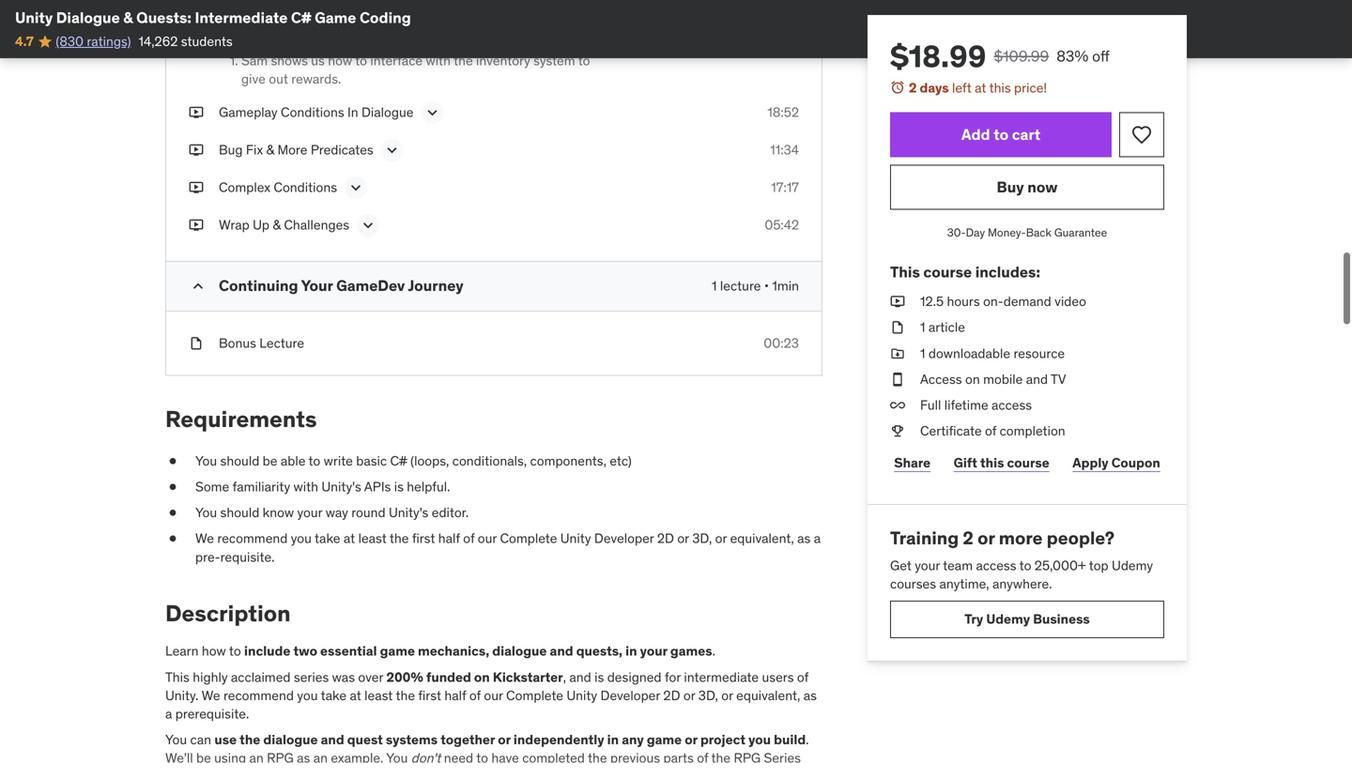 Task type: locate. For each thing, give the bounding box(es) containing it.
0 horizontal spatial this
[[165, 669, 190, 686]]

(objectives)…
[[298, 26, 384, 43]]

show lecture description image
[[423, 103, 442, 122], [383, 141, 402, 160], [347, 179, 366, 197], [359, 216, 378, 235]]

(830
[[56, 33, 84, 50]]

0 vertical spatial be
[[263, 453, 278, 470]]

0 vertical spatial should
[[220, 453, 260, 470]]

1 vertical spatial we
[[202, 688, 220, 704]]

guarantee
[[1055, 226, 1108, 240]]

a
[[814, 531, 821, 547], [165, 706, 172, 723]]

c# right basic
[[390, 453, 407, 470]]

1 horizontal spatial in
[[626, 643, 637, 660]]

at down way
[[344, 531, 355, 547]]

intermediate
[[684, 669, 759, 686]]

1 horizontal spatial with
[[426, 52, 451, 69]]

complete inside , and is designed for intermediate users of unity. we recommend you take at least the first half of our complete unity developer 2d or 3d, or equivalent, as a prerequisite.
[[506, 688, 564, 704]]

unity's down write
[[322, 479, 361, 496]]

be inside . we'll be using an rpg as an example. you
[[196, 750, 211, 764]]

you up some at left bottom
[[195, 453, 217, 470]]

course up the 12.5
[[924, 262, 972, 282]]

is inside , and is designed for intermediate users of unity. we recommend you take at least the first half of our complete unity developer 2d or 3d, or equivalent, as a prerequisite.
[[595, 669, 604, 686]]

be down can
[[196, 750, 211, 764]]

0 vertical spatial you
[[291, 531, 312, 547]]

0 vertical spatial with
[[426, 52, 451, 69]]

requisite.
[[220, 549, 275, 566]]

rpg
[[267, 750, 294, 764]]

in left any
[[608, 732, 619, 749]]

access
[[921, 371, 963, 388]]

gift this course
[[954, 454, 1050, 471]]

2 should from the top
[[220, 505, 260, 522]]

training 2 or more people? get your team access to 25,000+ top udemy courses anytime, anywhere.
[[891, 527, 1154, 593]]

recommend
[[217, 531, 288, 547], [224, 688, 294, 704]]

you down systems
[[386, 750, 408, 764]]

our down 'kickstarter' on the left bottom of page
[[484, 688, 503, 704]]

the down 200%
[[396, 688, 415, 704]]

with
[[426, 52, 451, 69], [294, 479, 319, 496]]

and inside , and is designed for intermediate users of unity. we recommend you take at least the first half of our complete unity developer 2d or 3d, or equivalent, as a prerequisite.
[[570, 669, 592, 686]]

pre-
[[195, 549, 220, 566]]

2d
[[657, 531, 674, 547], [664, 688, 681, 704]]

0 vertical spatial complete
[[500, 531, 557, 547]]

0 vertical spatial 2
[[909, 79, 917, 96]]

& for wrap
[[273, 217, 281, 233]]

complete down 'kickstarter' on the left bottom of page
[[506, 688, 564, 704]]

half down editor.
[[439, 531, 460, 547]]

and right ,
[[570, 669, 592, 686]]

and up ,
[[550, 643, 574, 660]]

0 horizontal spatial in
[[219, 26, 231, 43]]

0 vertical spatial udemy
[[1112, 558, 1154, 574]]

1 horizontal spatial .
[[806, 732, 809, 749]]

the down apis
[[390, 531, 409, 547]]

this inside in this video (objectives)… sam shows us how to interface with the inventory system to give out rewards.
[[234, 26, 258, 43]]

out
[[269, 70, 288, 87]]

& up ratings)
[[123, 8, 133, 27]]

0 horizontal spatial be
[[196, 750, 211, 764]]

of inside the we recommend you take at least the first half of our complete unity developer 2d or 3d, or equivalent, as a pre-requisite.
[[463, 531, 475, 547]]

developer
[[595, 531, 654, 547], [601, 688, 660, 704]]

1 vertical spatial this
[[165, 669, 190, 686]]

video right demand
[[1055, 293, 1087, 310]]

1 horizontal spatial course
[[1008, 454, 1050, 471]]

1 vertical spatial a
[[165, 706, 172, 723]]

unity down components, on the left of page
[[561, 531, 591, 547]]

0 vertical spatial access
[[992, 397, 1033, 414]]

show lecture description image right challenges
[[359, 216, 378, 235]]

you inside . we'll be using an rpg as an example. you
[[386, 750, 408, 764]]

0 vertical spatial as
[[798, 531, 811, 547]]

1 horizontal spatial 2
[[963, 527, 974, 550]]

of
[[986, 423, 997, 440], [463, 531, 475, 547], [798, 669, 809, 686], [470, 688, 481, 704]]

1 horizontal spatial unity's
[[389, 505, 429, 522]]

you should be able to write basic c# (loops, conditionals, components, etc)
[[195, 453, 632, 470]]

system
[[534, 52, 576, 69]]

unity dialogue & quests: intermediate c# game coding
[[15, 8, 411, 27]]

you for you should be able to write basic c# (loops, conditionals, components, etc)
[[195, 453, 217, 470]]

1 vertical spatial in
[[348, 104, 359, 121]]

0 vertical spatial least
[[358, 531, 387, 547]]

0 vertical spatial is
[[394, 479, 404, 496]]

is down quests, on the bottom of page
[[595, 669, 604, 686]]

a inside , and is designed for intermediate users of unity. we recommend you take at least the first half of our complete unity developer 2d or 3d, or equivalent, as a prerequisite.
[[165, 706, 172, 723]]

0 vertical spatial take
[[315, 531, 341, 547]]

video up shows at the top left of page
[[261, 26, 295, 43]]

quests:
[[136, 8, 192, 27]]

should down familiarity
[[220, 505, 260, 522]]

0 vertical spatial our
[[478, 531, 497, 547]]

2 right alarm "icon"
[[909, 79, 917, 96]]

show lecture description image down predicates
[[347, 179, 366, 197]]

1 vertical spatial conditions
[[274, 179, 337, 196]]

recommend down acclaimed
[[224, 688, 294, 704]]

predicates
[[311, 141, 374, 158]]

2 vertical spatial 1
[[921, 345, 926, 362]]

courses
[[891, 576, 937, 593]]

show lecture description image down in this video (objectives)… sam shows us how to interface with the inventory system to give out rewards.
[[423, 103, 442, 122]]

c# left "game"
[[291, 8, 311, 27]]

at down this highly acclaimed series was over 200% funded on kickstarter
[[350, 688, 361, 704]]

on-
[[984, 293, 1004, 310]]

you down some at left bottom
[[195, 505, 217, 522]]

first down funded
[[418, 688, 442, 704]]

any
[[622, 732, 644, 749]]

half down funded
[[445, 688, 466, 704]]

1 horizontal spatial c#
[[390, 453, 407, 470]]

1 left lecture
[[712, 278, 717, 295]]

we
[[195, 531, 214, 547], [202, 688, 220, 704]]

1 vertical spatial at
[[344, 531, 355, 547]]

least down over
[[365, 688, 393, 704]]

how up highly
[[202, 643, 226, 660]]

basic
[[356, 453, 387, 470]]

dialogue up the '(830 ratings)'
[[56, 8, 120, 27]]

0 horizontal spatial dialogue
[[263, 732, 318, 749]]

equivalent,
[[730, 531, 795, 547], [737, 688, 801, 704]]

xsmall image
[[189, 103, 204, 122], [189, 179, 204, 197], [189, 216, 204, 235], [189, 334, 204, 353], [891, 370, 906, 389], [891, 422, 906, 441], [165, 452, 180, 471], [165, 530, 180, 548]]

1 vertical spatial is
[[595, 669, 604, 686]]

half inside the we recommend you take at least the first half of our complete unity developer 2d or 3d, or equivalent, as a pre-requisite.
[[439, 531, 460, 547]]

0 vertical spatial first
[[412, 531, 435, 547]]

be for should
[[263, 453, 278, 470]]

1 vertical spatial least
[[365, 688, 393, 704]]

dialogue up 'kickstarter' on the left bottom of page
[[493, 643, 547, 660]]

a inside the we recommend you take at least the first half of our complete unity developer 2d or 3d, or equivalent, as a pre-requisite.
[[814, 531, 821, 547]]

use
[[215, 732, 237, 749]]

0 vertical spatial your
[[297, 505, 323, 522]]

0 vertical spatial unity
[[15, 8, 53, 27]]

series
[[294, 669, 329, 686]]

0 vertical spatial developer
[[595, 531, 654, 547]]

xsmall image left gameplay
[[189, 103, 204, 122]]

essential
[[320, 643, 377, 660]]

is right apis
[[394, 479, 404, 496]]

of down editor.
[[463, 531, 475, 547]]

1 horizontal spatial an
[[314, 750, 328, 764]]

know
[[263, 505, 294, 522]]

$18.99
[[891, 38, 987, 75]]

you left build
[[749, 732, 771, 749]]

0 vertical spatial in
[[219, 26, 231, 43]]

0 horizontal spatial video
[[261, 26, 295, 43]]

0 vertical spatial dialogue
[[493, 643, 547, 660]]

this highly acclaimed series was over 200% funded on kickstarter
[[165, 669, 563, 686]]

. up intermediate
[[713, 643, 716, 660]]

of down "full lifetime access"
[[986, 423, 997, 440]]

0 horizontal spatial a
[[165, 706, 172, 723]]

at right left
[[975, 79, 987, 96]]

the left "inventory"
[[454, 52, 473, 69]]

this for this highly acclaimed series was over 200% funded on kickstarter
[[165, 669, 190, 686]]

1 horizontal spatial how
[[328, 52, 352, 69]]

in this video (objectives)… sam shows us how to interface with the inventory system to give out rewards.
[[219, 26, 590, 87]]

anywhere.
[[993, 576, 1053, 593]]

on down downloadable
[[966, 371, 981, 388]]

you up the we'll
[[165, 732, 187, 749]]

gift this course link
[[950, 445, 1054, 482]]

as inside , and is designed for intermediate users of unity. we recommend you take at least the first half of our complete unity developer 2d or 3d, or equivalent, as a prerequisite.
[[804, 688, 817, 704]]

0 vertical spatial .
[[713, 643, 716, 660]]

game
[[315, 8, 356, 27]]

1 horizontal spatial on
[[966, 371, 981, 388]]

1 vertical spatial 1
[[921, 319, 926, 336]]

complete down conditionals,
[[500, 531, 557, 547]]

,
[[563, 669, 567, 686]]

2 up 'team'
[[963, 527, 974, 550]]

2 vertical spatial this
[[981, 454, 1005, 471]]

access on mobile and tv
[[921, 371, 1067, 388]]

money-
[[988, 226, 1027, 240]]

unity down quests, on the bottom of page
[[567, 688, 598, 704]]

our down conditionals,
[[478, 531, 497, 547]]

we down highly
[[202, 688, 220, 704]]

the
[[454, 52, 473, 69], [390, 531, 409, 547], [396, 688, 415, 704], [240, 732, 260, 749]]

description
[[165, 600, 291, 628]]

wishlist image
[[1131, 124, 1154, 146]]

take inside the we recommend you take at least the first half of our complete unity developer 2d or 3d, or equivalent, as a pre-requisite.
[[315, 531, 341, 547]]

game right any
[[647, 732, 682, 749]]

this left the price!
[[990, 79, 1011, 96]]

unity's down helpful.
[[389, 505, 429, 522]]

unity inside , and is designed for intermediate users of unity. we recommend you take at least the first half of our complete unity developer 2d or 3d, or equivalent, as a prerequisite.
[[567, 688, 598, 704]]

xsmall image for 1 downloadable resource
[[891, 345, 906, 363]]

complex
[[219, 179, 271, 196]]

to
[[355, 52, 367, 69], [578, 52, 590, 69], [994, 125, 1009, 144], [309, 453, 321, 470], [1020, 558, 1032, 574], [229, 643, 241, 660]]

this
[[891, 262, 921, 282], [165, 669, 190, 686]]

1 horizontal spatial game
[[647, 732, 682, 749]]

first
[[412, 531, 435, 547], [418, 688, 442, 704]]

1 vertical spatial &
[[266, 141, 274, 158]]

12.5
[[921, 293, 944, 310]]

in up the designed
[[626, 643, 637, 660]]

this
[[234, 26, 258, 43], [990, 79, 1011, 96], [981, 454, 1005, 471]]

1 horizontal spatial this
[[891, 262, 921, 282]]

you
[[291, 531, 312, 547], [297, 688, 318, 704], [749, 732, 771, 749]]

with down able
[[294, 479, 319, 496]]

3d, inside the we recommend you take at least the first half of our complete unity developer 2d or 3d, or equivalent, as a pre-requisite.
[[693, 531, 712, 547]]

udemy right try
[[987, 611, 1031, 628]]

your
[[297, 505, 323, 522], [915, 558, 940, 574], [640, 643, 668, 660]]

to left cart
[[994, 125, 1009, 144]]

access
[[992, 397, 1033, 414], [977, 558, 1017, 574]]

be left able
[[263, 453, 278, 470]]

first down editor.
[[412, 531, 435, 547]]

1 horizontal spatial your
[[640, 643, 668, 660]]

1 vertical spatial how
[[202, 643, 226, 660]]

2 horizontal spatial your
[[915, 558, 940, 574]]

how right us
[[328, 52, 352, 69]]

bonus lecture
[[219, 335, 304, 352]]

be for we'll
[[196, 750, 211, 764]]

0 vertical spatial this
[[234, 26, 258, 43]]

editor.
[[432, 505, 469, 522]]

2 vertical spatial unity
[[567, 688, 598, 704]]

1 vertical spatial 2d
[[664, 688, 681, 704]]

developer down the etc)
[[595, 531, 654, 547]]

1 horizontal spatial is
[[595, 669, 604, 686]]

2 vertical spatial &
[[273, 217, 281, 233]]

we up pre-
[[195, 531, 214, 547]]

equivalent, inside the we recommend you take at least the first half of our complete unity developer 2d or 3d, or equivalent, as a pre-requisite.
[[730, 531, 795, 547]]

this up sam
[[234, 26, 258, 43]]

buy now
[[997, 178, 1058, 197]]

1 vertical spatial equivalent,
[[737, 688, 801, 704]]

write
[[324, 453, 353, 470]]

0 vertical spatial recommend
[[217, 531, 288, 547]]

1 horizontal spatial be
[[263, 453, 278, 470]]

0 vertical spatial in
[[626, 643, 637, 660]]

0 horizontal spatial how
[[202, 643, 226, 660]]

this for course
[[981, 454, 1005, 471]]

1 vertical spatial half
[[445, 688, 466, 704]]

this right gift
[[981, 454, 1005, 471]]

1 horizontal spatial dialogue
[[493, 643, 547, 660]]

continuing your gamedev journey
[[219, 276, 464, 295]]

project
[[701, 732, 746, 749]]

1 vertical spatial access
[[977, 558, 1017, 574]]

you for you can use the dialogue and quest systems together or independently in any game or project you build
[[165, 732, 187, 749]]

0 vertical spatial c#
[[291, 8, 311, 27]]

the inside in this video (objectives)… sam shows us how to interface with the inventory system to give out rewards.
[[454, 52, 473, 69]]

recommend up the requisite.
[[217, 531, 288, 547]]

xsmall image left complex
[[189, 179, 204, 197]]

& right up
[[273, 217, 281, 233]]

1 left article
[[921, 319, 926, 336]]

our inside , and is designed for intermediate users of unity. we recommend you take at least the first half of our complete unity developer 2d or 3d, or equivalent, as a prerequisite.
[[484, 688, 503, 704]]

should
[[220, 453, 260, 470], [220, 505, 260, 522]]

resource
[[1014, 345, 1065, 362]]

xsmall image for 1 article
[[891, 319, 906, 337]]

1 vertical spatial unity
[[561, 531, 591, 547]]

1 vertical spatial first
[[418, 688, 442, 704]]

1 vertical spatial 3d,
[[699, 688, 719, 704]]

rewards.
[[291, 70, 341, 87]]

in inside in this video (objectives)… sam shows us how to interface with the inventory system to give out rewards.
[[219, 26, 231, 43]]

0 horizontal spatial course
[[924, 262, 972, 282]]

xsmall image for 12.5 hours on-demand video
[[891, 293, 906, 311]]

with right interface at left top
[[426, 52, 451, 69]]

least down round
[[358, 531, 387, 547]]

developer inside , and is designed for intermediate users of unity. we recommend you take at least the first half of our complete unity developer 2d or 3d, or equivalent, as a prerequisite.
[[601, 688, 660, 704]]

conditions down rewards.
[[281, 104, 344, 121]]

take inside , and is designed for intermediate users of unity. we recommend you take at least the first half of our complete unity developer 2d or 3d, or equivalent, as a prerequisite.
[[321, 688, 347, 704]]

using
[[214, 750, 246, 764]]

systems
[[386, 732, 438, 749]]

xsmall image for some familiarity with unity's apis is helpful.
[[165, 478, 180, 497]]

your left way
[[297, 505, 323, 522]]

developer down the designed
[[601, 688, 660, 704]]

. inside . we'll be using an rpg as an example. you
[[806, 732, 809, 749]]

the inside , and is designed for intermediate users of unity. we recommend you take at least the first half of our complete unity developer 2d or 3d, or equivalent, as a prerequisite.
[[396, 688, 415, 704]]

xsmall image left access
[[891, 370, 906, 389]]

unity
[[15, 8, 53, 27], [561, 531, 591, 547], [567, 688, 598, 704]]

xsmall image
[[189, 0, 204, 14], [189, 141, 204, 159], [891, 293, 906, 311], [891, 319, 906, 337], [891, 345, 906, 363], [891, 396, 906, 415], [165, 478, 180, 497], [165, 504, 180, 523]]

first inside the we recommend you take at least the first half of our complete unity developer 2d or 3d, or equivalent, as a pre-requisite.
[[412, 531, 435, 547]]

your
[[301, 276, 333, 295]]

your inside training 2 or more people? get your team access to 25,000+ top udemy courses anytime, anywhere.
[[915, 558, 940, 574]]

(830 ratings)
[[56, 33, 131, 50]]

recommend inside the we recommend you take at least the first half of our complete unity developer 2d or 3d, or equivalent, as a pre-requisite.
[[217, 531, 288, 547]]

able
[[281, 453, 306, 470]]

to left include
[[229, 643, 241, 660]]

article
[[929, 319, 966, 336]]

& right the fix
[[266, 141, 274, 158]]

0 vertical spatial 3d,
[[693, 531, 712, 547]]

show lecture description image right predicates
[[383, 141, 402, 160]]

0 horizontal spatial with
[[294, 479, 319, 496]]

course down completion
[[1008, 454, 1050, 471]]

helpful.
[[407, 479, 450, 496]]

00:23
[[764, 335, 799, 352]]

now
[[1028, 178, 1058, 197]]

and
[[1027, 371, 1049, 388], [550, 643, 574, 660], [570, 669, 592, 686], [321, 732, 344, 749]]

conditions down bug fix & more predicates
[[274, 179, 337, 196]]

0 vertical spatial dialogue
[[56, 8, 120, 27]]

take down you should know your way round unity's editor.
[[315, 531, 341, 547]]

1 should from the top
[[220, 453, 260, 470]]

1 vertical spatial you
[[297, 688, 318, 704]]

0 horizontal spatial in
[[608, 732, 619, 749]]

in
[[219, 26, 231, 43], [348, 104, 359, 121]]

least
[[358, 531, 387, 547], [365, 688, 393, 704]]

to right able
[[309, 453, 321, 470]]

you down know
[[291, 531, 312, 547]]

or
[[978, 527, 995, 550], [678, 531, 689, 547], [716, 531, 727, 547], [684, 688, 696, 704], [722, 688, 734, 704], [498, 732, 511, 749], [685, 732, 698, 749]]

should for be
[[220, 453, 260, 470]]

1 vertical spatial on
[[474, 669, 490, 686]]

price!
[[1015, 79, 1048, 96]]

2 days left at this price!
[[909, 79, 1048, 96]]

1 horizontal spatial dialogue
[[362, 104, 414, 121]]

1 vertical spatial as
[[804, 688, 817, 704]]

an left 'rpg'
[[249, 750, 264, 764]]

1 up access
[[921, 345, 926, 362]]

users
[[762, 669, 794, 686]]

access down mobile
[[992, 397, 1033, 414]]

of right users
[[798, 669, 809, 686]]

0 vertical spatial equivalent,
[[730, 531, 795, 547]]

two
[[294, 643, 317, 660]]

0 vertical spatial how
[[328, 52, 352, 69]]

0 vertical spatial game
[[380, 643, 415, 660]]

alarm image
[[891, 80, 906, 95]]

1 vertical spatial developer
[[601, 688, 660, 704]]

tv
[[1051, 371, 1067, 388]]

1 vertical spatial in
[[608, 732, 619, 749]]

1 vertical spatial dialogue
[[362, 104, 414, 121]]

1 article
[[921, 319, 966, 336]]

0 horizontal spatial an
[[249, 750, 264, 764]]

. right project
[[806, 732, 809, 749]]

1 horizontal spatial in
[[348, 104, 359, 121]]

access up anywhere.
[[977, 558, 1017, 574]]

you down the series
[[297, 688, 318, 704]]

dialogue up 'rpg'
[[263, 732, 318, 749]]

1 for 1 lecture • 1min
[[712, 278, 717, 295]]

can
[[190, 732, 211, 749]]

take down was
[[321, 688, 347, 704]]

1 vertical spatial take
[[321, 688, 347, 704]]

the inside the we recommend you take at least the first half of our complete unity developer 2d or 3d, or equivalent, as a pre-requisite.
[[390, 531, 409, 547]]

recommend inside , and is designed for intermediate users of unity. we recommend you take at least the first half of our complete unity developer 2d or 3d, or equivalent, as a prerequisite.
[[224, 688, 294, 704]]



Task type: describe. For each thing, give the bounding box(es) containing it.
xsmall image for full lifetime access
[[891, 396, 906, 415]]

complete inside the we recommend you take at least the first half of our complete unity developer 2d or 3d, or equivalent, as a pre-requisite.
[[500, 531, 557, 547]]

quest
[[347, 732, 383, 749]]

as inside . we'll be using an rpg as an example. you
[[297, 750, 310, 764]]

unity inside the we recommend you take at least the first half of our complete unity developer 2d or 3d, or equivalent, as a pre-requisite.
[[561, 531, 591, 547]]

hide lecture description image
[[341, 0, 359, 14]]

with inside in this video (objectives)… sam shows us how to interface with the inventory system to give out rewards.
[[426, 52, 451, 69]]

0 horizontal spatial unity's
[[322, 479, 361, 496]]

•
[[765, 278, 769, 295]]

1min
[[773, 278, 799, 295]]

add
[[962, 125, 991, 144]]

learn how to include two essential game mechanics, dialogue and quests, in your games .
[[165, 643, 716, 660]]

1 vertical spatial this
[[990, 79, 1011, 96]]

xsmall image for you should know your way round unity's editor.
[[165, 504, 180, 523]]

to down (objectives)…
[[355, 52, 367, 69]]

1 lecture • 1min
[[712, 278, 799, 295]]

gameplay
[[219, 104, 278, 121]]

0 horizontal spatial .
[[713, 643, 716, 660]]

of down funded
[[470, 688, 481, 704]]

1 vertical spatial unity's
[[389, 505, 429, 522]]

way
[[326, 505, 348, 522]]

demand
[[1004, 293, 1052, 310]]

least inside the we recommend you take at least the first half of our complete unity developer 2d or 3d, or equivalent, as a pre-requisite.
[[358, 531, 387, 547]]

requirements
[[165, 405, 317, 434]]

the right "use"
[[240, 732, 260, 749]]

certificate of completion
[[921, 423, 1066, 440]]

together
[[441, 732, 495, 749]]

our inside the we recommend you take at least the first half of our complete unity developer 2d or 3d, or equivalent, as a pre-requisite.
[[478, 531, 497, 547]]

students
[[181, 33, 233, 50]]

we inside , and is designed for intermediate users of unity. we recommend you take at least the first half of our complete unity developer 2d or 3d, or equivalent, as a prerequisite.
[[202, 688, 220, 704]]

this course includes:
[[891, 262, 1041, 282]]

days
[[920, 79, 949, 96]]

udemy inside training 2 or more people? get your team access to 25,000+ top udemy courses anytime, anywhere.
[[1112, 558, 1154, 574]]

prerequisite.
[[175, 706, 249, 723]]

you can use the dialogue and quest systems together or independently in any game or project you build
[[165, 732, 806, 749]]

2 vertical spatial you
[[749, 732, 771, 749]]

1 for 1 article
[[921, 319, 926, 336]]

, and is designed for intermediate users of unity. we recommend you take at least the first half of our complete unity developer 2d or 3d, or equivalent, as a prerequisite.
[[165, 669, 817, 723]]

half inside , and is designed for intermediate users of unity. we recommend you take at least the first half of our complete unity developer 2d or 3d, or equivalent, as a prerequisite.
[[445, 688, 466, 704]]

show lecture description image for gameplay conditions in dialogue
[[423, 103, 442, 122]]

gamedev
[[336, 276, 405, 295]]

interface
[[370, 52, 423, 69]]

hours
[[947, 293, 981, 310]]

highly
[[193, 669, 228, 686]]

downloadable
[[929, 345, 1011, 362]]

left
[[953, 79, 972, 96]]

3d, inside , and is designed for intermediate users of unity. we recommend you take at least the first half of our complete unity developer 2d or 3d, or equivalent, as a prerequisite.
[[699, 688, 719, 704]]

ratings)
[[87, 33, 131, 50]]

top
[[1090, 558, 1109, 574]]

you inside the we recommend you take at least the first half of our complete unity developer 2d or 3d, or equivalent, as a pre-requisite.
[[291, 531, 312, 547]]

this for this course includes:
[[891, 262, 921, 282]]

and up example.
[[321, 732, 344, 749]]

people?
[[1047, 527, 1115, 550]]

try udemy business link
[[891, 601, 1165, 639]]

xsmall image left wrap
[[189, 216, 204, 235]]

0 horizontal spatial game
[[380, 643, 415, 660]]

some
[[195, 479, 229, 496]]

30-
[[948, 226, 966, 240]]

apis
[[364, 479, 391, 496]]

full lifetime access
[[921, 397, 1033, 414]]

83%
[[1057, 47, 1089, 66]]

for
[[665, 669, 681, 686]]

2d inside the we recommend you take at least the first half of our complete unity developer 2d or 3d, or equivalent, as a pre-requisite.
[[657, 531, 674, 547]]

0 horizontal spatial c#
[[291, 8, 311, 27]]

0 vertical spatial on
[[966, 371, 981, 388]]

. we'll be using an rpg as an example. you
[[165, 732, 809, 764]]

12.5 hours on-demand video
[[921, 293, 1087, 310]]

add to cart button
[[891, 112, 1112, 157]]

wrap
[[219, 217, 250, 233]]

0 horizontal spatial dialogue
[[56, 8, 120, 27]]

2 an from the left
[[314, 750, 328, 764]]

we inside the we recommend you take at least the first half of our complete unity developer 2d or 3d, or equivalent, as a pre-requisite.
[[195, 531, 214, 547]]

2 inside training 2 or more people? get your team access to 25,000+ top udemy courses anytime, anywhere.
[[963, 527, 974, 550]]

apply coupon
[[1073, 454, 1161, 471]]

continuing
[[219, 276, 298, 295]]

this for video
[[234, 26, 258, 43]]

lecture
[[720, 278, 761, 295]]

first inside , and is designed for intermediate users of unity. we recommend you take at least the first half of our complete unity developer 2d or 3d, or equivalent, as a prerequisite.
[[418, 688, 442, 704]]

0 horizontal spatial on
[[474, 669, 490, 686]]

0 vertical spatial at
[[975, 79, 987, 96]]

as inside the we recommend you take at least the first half of our complete unity developer 2d or 3d, or equivalent, as a pre-requisite.
[[798, 531, 811, 547]]

business
[[1034, 611, 1090, 628]]

team
[[943, 558, 973, 574]]

in for quests,
[[626, 643, 637, 660]]

challenges
[[284, 217, 350, 233]]

to inside training 2 or more people? get your team access to 25,000+ top udemy courses anytime, anywhere.
[[1020, 558, 1032, 574]]

acclaimed
[[231, 669, 291, 686]]

1 vertical spatial video
[[1055, 293, 1087, 310]]

0 horizontal spatial 2
[[909, 79, 917, 96]]

0 horizontal spatial your
[[297, 505, 323, 522]]

learn
[[165, 643, 199, 660]]

give
[[241, 70, 266, 87]]

at inside , and is designed for intermediate users of unity. we recommend you take at least the first half of our complete unity developer 2d or 3d, or equivalent, as a prerequisite.
[[350, 688, 361, 704]]

mechanics,
[[418, 643, 490, 660]]

0 vertical spatial course
[[924, 262, 972, 282]]

developer inside the we recommend you take at least the first half of our complete unity developer 2d or 3d, or equivalent, as a pre-requisite.
[[595, 531, 654, 547]]

30-day money-back guarantee
[[948, 226, 1108, 240]]

fix
[[246, 141, 263, 158]]

we'll
[[165, 750, 193, 764]]

at inside the we recommend you take at least the first half of our complete unity developer 2d or 3d, or equivalent, as a pre-requisite.
[[344, 531, 355, 547]]

example.
[[331, 750, 384, 764]]

lecture
[[260, 335, 304, 352]]

mobile
[[984, 371, 1023, 388]]

conditions for complex
[[274, 179, 337, 196]]

how inside in this video (objectives)… sam shows us how to interface with the inventory system to give out rewards.
[[328, 52, 352, 69]]

14,262 students
[[139, 33, 233, 50]]

conditions for gameplay
[[281, 104, 344, 121]]

you should know your way round unity's editor.
[[195, 505, 469, 522]]

conditionals,
[[453, 453, 527, 470]]

you inside , and is designed for intermediate users of unity. we recommend you take at least the first half of our complete unity developer 2d or 3d, or equivalent, as a prerequisite.
[[297, 688, 318, 704]]

etc)
[[610, 453, 632, 470]]

$18.99 $109.99 83% off
[[891, 38, 1110, 75]]

and left tv
[[1027, 371, 1049, 388]]

show lecture description image for bug fix & more predicates
[[383, 141, 402, 160]]

to inside 'add to cart' button
[[994, 125, 1009, 144]]

certificate
[[921, 423, 982, 440]]

apply coupon button
[[1069, 445, 1165, 482]]

some familiarity with unity's apis is helpful.
[[195, 479, 450, 496]]

add to cart
[[962, 125, 1041, 144]]

2d inside , and is designed for intermediate users of unity. we recommend you take at least the first half of our complete unity developer 2d or 3d, or equivalent, as a prerequisite.
[[664, 688, 681, 704]]

xsmall image up share
[[891, 422, 906, 441]]

0 vertical spatial &
[[123, 8, 133, 27]]

access inside training 2 or more people? get your team access to 25,000+ top udemy courses anytime, anywhere.
[[977, 558, 1017, 574]]

18:52
[[768, 104, 799, 121]]

cart
[[1012, 125, 1041, 144]]

should for know
[[220, 505, 260, 522]]

in for independently
[[608, 732, 619, 749]]

quests,
[[577, 643, 623, 660]]

you for you should know your way round unity's editor.
[[195, 505, 217, 522]]

1 vertical spatial udemy
[[987, 611, 1031, 628]]

try udemy business
[[965, 611, 1090, 628]]

gift
[[954, 454, 978, 471]]

equivalent, inside , and is designed for intermediate users of unity. we recommend you take at least the first half of our complete unity developer 2d or 3d, or equivalent, as a prerequisite.
[[737, 688, 801, 704]]

apply
[[1073, 454, 1109, 471]]

lifetime
[[945, 397, 989, 414]]

1 vertical spatial course
[[1008, 454, 1050, 471]]

1 vertical spatial c#
[[390, 453, 407, 470]]

0 horizontal spatial is
[[394, 479, 404, 496]]

show lecture description image for wrap up & challenges
[[359, 216, 378, 235]]

funded
[[426, 669, 471, 686]]

05:42
[[765, 217, 799, 233]]

small image
[[189, 277, 208, 296]]

complex conditions
[[219, 179, 337, 196]]

full
[[921, 397, 942, 414]]

or inside training 2 or more people? get your team access to 25,000+ top udemy courses anytime, anywhere.
[[978, 527, 995, 550]]

1 vertical spatial game
[[647, 732, 682, 749]]

& for bug
[[266, 141, 274, 158]]

video inside in this video (objectives)… sam shows us how to interface with the inventory system to give out rewards.
[[261, 26, 295, 43]]

kickstarter
[[493, 669, 563, 686]]

xsmall image left bonus on the left top
[[189, 334, 204, 353]]

1 downloadable resource
[[921, 345, 1065, 362]]

show lecture description image for complex conditions
[[347, 179, 366, 197]]

to right "system"
[[578, 52, 590, 69]]

(loops,
[[411, 453, 449, 470]]

us
[[311, 52, 325, 69]]

least inside , and is designed for intermediate users of unity. we recommend you take at least the first half of our complete unity developer 2d or 3d, or equivalent, as a prerequisite.
[[365, 688, 393, 704]]

xsmall image down requirements
[[165, 452, 180, 471]]

wrap up & challenges
[[219, 217, 350, 233]]

200%
[[387, 669, 424, 686]]

xsmall image up description
[[165, 530, 180, 548]]

1 an from the left
[[249, 750, 264, 764]]

1 for 1 downloadable resource
[[921, 345, 926, 362]]

includes:
[[976, 262, 1041, 282]]



Task type: vqa. For each thing, say whether or not it's contained in the screenshot.
games
yes



